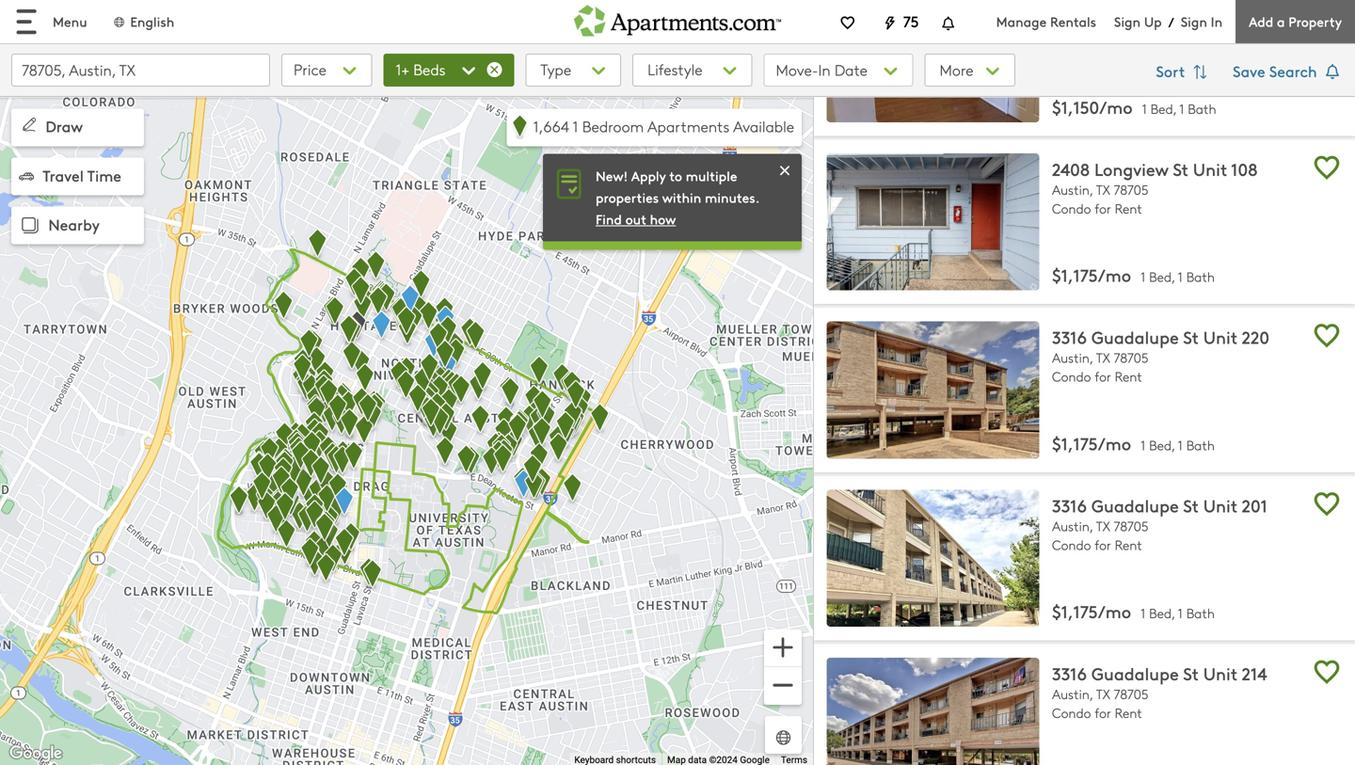 Task type: locate. For each thing, give the bounding box(es) containing it.
bed, for 220
[[1149, 436, 1175, 454]]

78705 for 2408 longview st unit 108
[[1114, 181, 1149, 199]]

unit left "214"
[[1204, 662, 1238, 685]]

st inside the '3316 guadalupe st unit 201 austin, tx 78705 condo for rent'
[[1183, 493, 1199, 517]]

1 3316 from the top
[[1052, 325, 1087, 349]]

bath down sort button
[[1188, 100, 1217, 118]]

margin image inside travel time "button"
[[19, 168, 34, 184]]

st inside 3316 guadalupe st unit 214 austin, tx 78705 condo for rent
[[1183, 662, 1199, 685]]

building photo - 3316 guadalupe st image
[[827, 0, 1040, 122], [827, 322, 1040, 459], [827, 490, 1040, 627], [827, 658, 1040, 765]]

unit left 220
[[1204, 325, 1238, 349]]

for inside 3316 guadalupe st unit 220 austin, tx 78705 condo for rent
[[1095, 368, 1112, 386]]

add a property link
[[1236, 0, 1356, 43]]

bed,
[[1151, 100, 1177, 118], [1149, 268, 1175, 286], [1149, 436, 1175, 454], [1149, 604, 1175, 622]]

unit
[[1193, 157, 1228, 181], [1204, 325, 1238, 349], [1204, 493, 1238, 517], [1204, 662, 1238, 685]]

bed, down sort
[[1151, 100, 1177, 118]]

austin, for 2408 longview st unit 108
[[1052, 181, 1093, 199]]

austin, inside 3316 guadalupe st unit 220 austin, tx 78705 condo for rent
[[1052, 349, 1093, 367]]

1 condo from the top
[[1052, 199, 1091, 217]]

1 vertical spatial guadalupe
[[1092, 493, 1179, 517]]

3316 inside 3316 guadalupe st unit 220 austin, tx 78705 condo for rent
[[1052, 325, 1087, 349]]

2 $1,175/mo 1 bed, 1 bath from the top
[[1052, 431, 1215, 455]]

tx inside the '3316 guadalupe st unit 201 austin, tx 78705 condo for rent'
[[1096, 517, 1110, 535]]

0 vertical spatial in
[[1211, 12, 1223, 31]]

for inside 3316 guadalupe st unit 214 austin, tx 78705 condo for rent
[[1095, 704, 1112, 722]]

english
[[130, 12, 174, 31]]

2 condo from the top
[[1052, 368, 1091, 386]]

for for 3316 guadalupe st unit 201
[[1095, 536, 1112, 554]]

bed, up 3316 guadalupe st unit 220 austin, tx 78705 condo for rent
[[1149, 268, 1175, 286]]

1 vertical spatial margin image
[[17, 212, 43, 239]]

unit left 201 on the right bottom of the page
[[1204, 493, 1238, 517]]

margin image left the travel
[[19, 168, 34, 184]]

$1,175/mo 1 bed, 1 bath for 3316 guadalupe st unit 220
[[1052, 431, 1215, 455]]

new!
[[596, 167, 628, 185]]

2 building photo - 3316 guadalupe st image from the top
[[827, 322, 1040, 459]]

rent inside 2408 longview st unit 108 austin, tx 78705 condo for rent
[[1115, 199, 1143, 217]]

1 vertical spatial in
[[818, 59, 831, 80]]

bed, up the '3316 guadalupe st unit 201 austin, tx 78705 condo for rent'
[[1149, 436, 1175, 454]]

unit inside the '3316 guadalupe st unit 201 austin, tx 78705 condo for rent'
[[1204, 493, 1238, 517]]

time
[[87, 164, 121, 186]]

in left date
[[818, 59, 831, 80]]

sign up link
[[1114, 12, 1162, 31]]

$1,175/mo 1 bed, 1 bath for 3316 guadalupe st unit 201
[[1052, 600, 1215, 623]]

travel time
[[43, 164, 121, 186]]

st inside 3316 guadalupe st unit 220 austin, tx 78705 condo for rent
[[1183, 325, 1199, 349]]

3 for from the top
[[1095, 536, 1112, 554]]

1 78705 from the top
[[1114, 181, 1149, 199]]

condo
[[1052, 199, 1091, 217], [1052, 368, 1091, 386], [1052, 536, 1091, 554], [1052, 704, 1091, 722]]

78705 inside 2408 longview st unit 108 austin, tx 78705 condo for rent
[[1114, 181, 1149, 199]]

condo inside 2408 longview st unit 108 austin, tx 78705 condo for rent
[[1052, 199, 1091, 217]]

margin image
[[19, 168, 34, 184], [17, 212, 43, 239]]

1 $1,175/mo 1 bed, 1 bath from the top
[[1052, 263, 1215, 287]]

how
[[650, 210, 676, 228]]

satellite view image
[[773, 727, 794, 749]]

margin image inside nearby link
[[17, 212, 43, 239]]

bath up 3316 guadalupe st unit 220 austin, tx 78705 condo for rent
[[1187, 268, 1215, 286]]

guadalupe
[[1092, 325, 1179, 349], [1092, 493, 1179, 517], [1092, 662, 1179, 685]]

tx for 3316 guadalupe st unit 214
[[1096, 685, 1110, 703]]

0 horizontal spatial sign
[[1114, 12, 1141, 31]]

2 3316 from the top
[[1052, 493, 1087, 517]]

0 vertical spatial $1,175/mo
[[1052, 263, 1132, 287]]

rent inside the '3316 guadalupe st unit 201 austin, tx 78705 condo for rent'
[[1115, 536, 1143, 554]]

travel
[[43, 164, 84, 186]]

bath up 3316 guadalupe st unit 214 austin, tx 78705 condo for rent
[[1187, 604, 1215, 622]]

4 rent from the top
[[1115, 704, 1143, 722]]

3 condo from the top
[[1052, 536, 1091, 554]]

$1,175/mo 1 bed, 1 bath up 3316 guadalupe st unit 214 austin, tx 78705 condo for rent
[[1052, 600, 1215, 623]]

rent inside 3316 guadalupe st unit 220 austin, tx 78705 condo for rent
[[1115, 368, 1143, 386]]

1 vertical spatial 3316
[[1052, 493, 1087, 517]]

3 guadalupe from the top
[[1092, 662, 1179, 685]]

3316 inside the '3316 guadalupe st unit 201 austin, tx 78705 condo for rent'
[[1052, 493, 1087, 517]]

tx for 2408 longview st unit 108
[[1096, 181, 1110, 199]]

78705 for 3316 guadalupe st unit 214
[[1114, 685, 1149, 703]]

0 vertical spatial guadalupe
[[1092, 325, 1179, 349]]

1,664 1 bedroom apartments available
[[533, 116, 794, 136]]

3 rent from the top
[[1115, 536, 1143, 554]]

st left 220
[[1183, 325, 1199, 349]]

guadalupe for 3316 guadalupe st unit 214
[[1092, 662, 1179, 685]]

1 tx from the top
[[1096, 181, 1110, 199]]

1 rent from the top
[[1115, 199, 1143, 217]]

out
[[626, 210, 647, 228]]

draw button
[[11, 109, 144, 146]]

tx inside 2408 longview st unit 108 austin, tx 78705 condo for rent
[[1096, 181, 1110, 199]]

menu button
[[0, 0, 102, 43]]

bath up the '3316 guadalupe st unit 201 austin, tx 78705 condo for rent'
[[1187, 436, 1215, 454]]

0 vertical spatial 3316
[[1052, 325, 1087, 349]]

1 austin, from the top
[[1052, 181, 1093, 199]]

$1,175/mo 1 bed, 1 bath up the '3316 guadalupe st unit 201 austin, tx 78705 condo for rent'
[[1052, 431, 1215, 455]]

bath for 201
[[1187, 604, 1215, 622]]

2 guadalupe from the top
[[1092, 493, 1179, 517]]

3 tx from the top
[[1096, 517, 1110, 535]]

training image
[[776, 161, 794, 180]]

apply
[[631, 167, 666, 185]]

tx inside 3316 guadalupe st unit 214 austin, tx 78705 condo for rent
[[1096, 685, 1110, 703]]

2408 longview st unit 108 austin, tx 78705 condo for rent
[[1052, 157, 1258, 217]]

$1,175/mo for 3316 guadalupe st unit 220
[[1052, 431, 1132, 455]]

building photo - 2408 longview st image
[[827, 153, 1040, 290]]

$1,175/mo 1 bed, 1 bath for 2408 longview st unit 108
[[1052, 263, 1215, 287]]

date
[[835, 59, 868, 80]]

1+
[[396, 59, 409, 80]]

2 tx from the top
[[1096, 349, 1110, 367]]

1 $1,175/mo from the top
[[1052, 263, 1132, 287]]

1 horizontal spatial in
[[1211, 12, 1223, 31]]

tx inside 3316 guadalupe st unit 220 austin, tx 78705 condo for rent
[[1096, 349, 1110, 367]]

condo inside 3316 guadalupe st unit 220 austin, tx 78705 condo for rent
[[1052, 368, 1091, 386]]

1 sign from the left
[[1114, 12, 1141, 31]]

4 condo from the top
[[1052, 704, 1091, 722]]

2 austin, from the top
[[1052, 349, 1093, 367]]

3 $1,175/mo 1 bed, 1 bath from the top
[[1052, 600, 1215, 623]]

sign
[[1114, 12, 1141, 31], [1181, 12, 1208, 31]]

bed, inside $1,150/mo 1 bed, 1 bath
[[1151, 100, 1177, 118]]

1,664
[[533, 116, 569, 136]]

$1,175/mo 1 bed, 1 bath
[[1052, 263, 1215, 287], [1052, 431, 1215, 455], [1052, 600, 1215, 623]]

214
[[1242, 662, 1267, 685]]

travel time button
[[11, 158, 144, 195]]

save search
[[1233, 60, 1322, 81]]

4 78705 from the top
[[1114, 685, 1149, 703]]

st for 214
[[1183, 662, 1199, 685]]

austin,
[[1052, 181, 1093, 199], [1052, 349, 1093, 367], [1052, 517, 1093, 535], [1052, 685, 1093, 703]]

rentals
[[1050, 12, 1097, 31]]

unit inside 3316 guadalupe st unit 220 austin, tx 78705 condo for rent
[[1204, 325, 1238, 349]]

1 for from the top
[[1095, 199, 1112, 217]]

nearby link
[[11, 207, 144, 244]]

minutes.
[[705, 188, 760, 207]]

2 78705 from the top
[[1114, 349, 1149, 367]]

austin, inside 3316 guadalupe st unit 214 austin, tx 78705 condo for rent
[[1052, 685, 1093, 703]]

108
[[1231, 157, 1258, 181]]

st
[[1173, 157, 1189, 181], [1183, 325, 1199, 349], [1183, 493, 1199, 517], [1183, 662, 1199, 685]]

rent
[[1115, 199, 1143, 217], [1115, 368, 1143, 386], [1115, 536, 1143, 554], [1115, 704, 1143, 722]]

201
[[1242, 493, 1268, 517]]

austin, inside the '3316 guadalupe st unit 201 austin, tx 78705 condo for rent'
[[1052, 517, 1093, 535]]

4 for from the top
[[1095, 704, 1112, 722]]

2 $1,175/mo from the top
[[1052, 431, 1132, 455]]

2 for from the top
[[1095, 368, 1112, 386]]

within
[[662, 188, 702, 207]]

tx
[[1096, 181, 1110, 199], [1096, 349, 1110, 367], [1096, 517, 1110, 535], [1096, 685, 1110, 703]]

4 tx from the top
[[1096, 685, 1110, 703]]

nearby
[[48, 214, 100, 235]]

$1,150/mo 1 bed, 1 bath
[[1052, 95, 1217, 119]]

for
[[1095, 199, 1112, 217], [1095, 368, 1112, 386], [1095, 536, 1112, 554], [1095, 704, 1112, 722]]

austin, inside 2408 longview st unit 108 austin, tx 78705 condo for rent
[[1052, 181, 1093, 199]]

bed, up 3316 guadalupe st unit 214 austin, tx 78705 condo for rent
[[1149, 604, 1175, 622]]

3316 guadalupe st unit 201 austin, tx 78705 condo for rent
[[1052, 493, 1268, 554]]

bed, for 108
[[1149, 268, 1175, 286]]

st right longview
[[1173, 157, 1189, 181]]

guadalupe inside the '3316 guadalupe st unit 201 austin, tx 78705 condo for rent'
[[1092, 493, 1179, 517]]

st inside 2408 longview st unit 108 austin, tx 78705 condo for rent
[[1173, 157, 1189, 181]]

find out how link
[[596, 210, 676, 228]]

3 3316 from the top
[[1052, 662, 1087, 685]]

st left "214"
[[1183, 662, 1199, 685]]

0 vertical spatial margin image
[[19, 168, 34, 184]]

sign left up
[[1114, 12, 1141, 31]]

unit for 220
[[1204, 325, 1238, 349]]

78705 for 3316 guadalupe st unit 201
[[1114, 517, 1149, 535]]

for for 3316 guadalupe st unit 220
[[1095, 368, 1112, 386]]

lifestyle
[[648, 59, 703, 80]]

margin image left the nearby
[[17, 212, 43, 239]]

75
[[903, 10, 919, 32]]

condo inside the '3316 guadalupe st unit 201 austin, tx 78705 condo for rent'
[[1052, 536, 1091, 554]]

0 horizontal spatial in
[[818, 59, 831, 80]]

bath
[[1188, 100, 1217, 118], [1187, 268, 1215, 286], [1187, 436, 1215, 454], [1187, 604, 1215, 622]]

4 austin, from the top
[[1052, 685, 1093, 703]]

rent inside 3316 guadalupe st unit 214 austin, tx 78705 condo for rent
[[1115, 704, 1143, 722]]

1+ beds
[[396, 59, 446, 80]]

1 horizontal spatial sign
[[1181, 12, 1208, 31]]

in
[[1211, 12, 1223, 31], [818, 59, 831, 80]]

google image
[[5, 742, 67, 765]]

78705
[[1114, 181, 1149, 199], [1114, 349, 1149, 367], [1114, 517, 1149, 535], [1114, 685, 1149, 703]]

austin, for 3316 guadalupe st unit 201
[[1052, 517, 1093, 535]]

78705 inside 3316 guadalupe st unit 220 austin, tx 78705 condo for rent
[[1114, 349, 1149, 367]]

for inside the '3316 guadalupe st unit 201 austin, tx 78705 condo for rent'
[[1095, 536, 1112, 554]]

guadalupe inside 3316 guadalupe st unit 214 austin, tx 78705 condo for rent
[[1092, 662, 1179, 685]]

unit left 108
[[1193, 157, 1228, 181]]

3316 inside 3316 guadalupe st unit 214 austin, tx 78705 condo for rent
[[1052, 662, 1087, 685]]

st left 201 on the right bottom of the page
[[1183, 493, 1199, 517]]

1
[[1142, 100, 1147, 118], [1180, 100, 1185, 118], [573, 116, 578, 136], [1141, 268, 1146, 286], [1178, 268, 1183, 286], [1141, 436, 1146, 454], [1178, 436, 1183, 454], [1141, 604, 1146, 622], [1178, 604, 1183, 622]]

to
[[670, 167, 682, 185]]

2 vertical spatial guadalupe
[[1092, 662, 1179, 685]]

price
[[294, 59, 327, 80]]

2 sign from the left
[[1181, 12, 1208, 31]]

available
[[733, 116, 794, 136]]

2 vertical spatial $1,175/mo
[[1052, 600, 1132, 623]]

1 guadalupe from the top
[[1092, 325, 1179, 349]]

2 rent from the top
[[1115, 368, 1143, 386]]

3316
[[1052, 325, 1087, 349], [1052, 493, 1087, 517], [1052, 662, 1087, 685]]

in left add
[[1211, 12, 1223, 31]]

4 building photo - 3316 guadalupe st image from the top
[[827, 658, 1040, 765]]

3 78705 from the top
[[1114, 517, 1149, 535]]

condo inside 3316 guadalupe st unit 214 austin, tx 78705 condo for rent
[[1052, 704, 1091, 722]]

for inside 2408 longview st unit 108 austin, tx 78705 condo for rent
[[1095, 199, 1112, 217]]

2 vertical spatial $1,175/mo 1 bed, 1 bath
[[1052, 600, 1215, 623]]

78705 inside 3316 guadalupe st unit 214 austin, tx 78705 condo for rent
[[1114, 685, 1149, 703]]

$1,175/mo
[[1052, 263, 1132, 287], [1052, 431, 1132, 455], [1052, 600, 1132, 623]]

tx for 3316 guadalupe st unit 201
[[1096, 517, 1110, 535]]

sign right "/"
[[1181, 12, 1208, 31]]

condo for 2408 longview st unit 108
[[1052, 199, 1091, 217]]

$1,175/mo 1 bed, 1 bath up 3316 guadalupe st unit 220 austin, tx 78705 condo for rent
[[1052, 263, 1215, 287]]

english link
[[112, 12, 174, 31]]

1 vertical spatial $1,175/mo
[[1052, 431, 1132, 455]]

guadalupe inside 3316 guadalupe st unit 220 austin, tx 78705 condo for rent
[[1092, 325, 1179, 349]]

guadalupe for 3316 guadalupe st unit 220
[[1092, 325, 1179, 349]]

1 vertical spatial $1,175/mo 1 bed, 1 bath
[[1052, 431, 1215, 455]]

in inside button
[[818, 59, 831, 80]]

unit inside 2408 longview st unit 108 austin, tx 78705 condo for rent
[[1193, 157, 1228, 181]]

78705 inside the '3316 guadalupe st unit 201 austin, tx 78705 condo for rent'
[[1114, 517, 1149, 535]]

3 austin, from the top
[[1052, 517, 1093, 535]]

0 vertical spatial $1,175/mo 1 bed, 1 bath
[[1052, 263, 1215, 287]]

bath for 220
[[1187, 436, 1215, 454]]

3 $1,175/mo from the top
[[1052, 600, 1132, 623]]

2 vertical spatial 3316
[[1052, 662, 1087, 685]]

unit inside 3316 guadalupe st unit 214 austin, tx 78705 condo for rent
[[1204, 662, 1238, 685]]



Task type: describe. For each thing, give the bounding box(es) containing it.
guadalupe for 3316 guadalupe st unit 201
[[1092, 493, 1179, 517]]

margin image for travel time
[[19, 168, 34, 184]]

Location or Point of Interest text field
[[11, 54, 270, 87]]

bath for 108
[[1187, 268, 1215, 286]]

78705 for 3316 guadalupe st unit 220
[[1114, 349, 1149, 367]]

search
[[1270, 60, 1318, 81]]

apartments
[[648, 116, 730, 136]]

unit for 214
[[1204, 662, 1238, 685]]

3316 guadalupe st unit 220 austin, tx 78705 condo for rent
[[1052, 325, 1270, 386]]

2408
[[1052, 157, 1090, 181]]

new! apply to multiple properties within minutes. find out how
[[596, 167, 760, 228]]

multiple
[[686, 167, 738, 185]]

3316 for 3316 guadalupe st unit 220
[[1052, 325, 1087, 349]]

st for 201
[[1183, 493, 1199, 517]]

$1,175/mo for 3316 guadalupe st unit 201
[[1052, 600, 1132, 623]]

map region
[[0, 0, 922, 765]]

price button
[[281, 54, 372, 87]]

properties
[[596, 188, 659, 207]]

/
[[1169, 12, 1175, 31]]

save search button
[[1233, 54, 1344, 91]]

find
[[596, 210, 622, 228]]

type
[[541, 59, 572, 80]]

bath inside $1,150/mo 1 bed, 1 bath
[[1188, 100, 1217, 118]]

austin, for 3316 guadalupe st unit 214
[[1052, 685, 1093, 703]]

more button
[[925, 54, 1016, 87]]

for for 3316 guadalupe st unit 214
[[1095, 704, 1112, 722]]

rent for 2408 longview st unit 108
[[1115, 199, 1143, 217]]

margin image for nearby
[[17, 212, 43, 239]]

condo for 3316 guadalupe st unit 220
[[1052, 368, 1091, 386]]

sign in link
[[1181, 12, 1223, 31]]

220
[[1242, 325, 1270, 349]]

draw
[[45, 115, 83, 137]]

for for 2408 longview st unit 108
[[1095, 199, 1112, 217]]

in inside manage rentals sign up / sign in
[[1211, 12, 1223, 31]]

st for 108
[[1173, 157, 1189, 181]]

save
[[1233, 60, 1266, 81]]

tx for 3316 guadalupe st unit 220
[[1096, 349, 1110, 367]]

unit for 201
[[1204, 493, 1238, 517]]

3316 for 3316 guadalupe st unit 214
[[1052, 662, 1087, 685]]

a
[[1277, 12, 1285, 31]]

rent for 3316 guadalupe st unit 220
[[1115, 368, 1143, 386]]

rent for 3316 guadalupe st unit 201
[[1115, 536, 1143, 554]]

lifestyle button
[[633, 54, 753, 87]]

manage rentals sign up / sign in
[[996, 12, 1223, 31]]

sort
[[1156, 60, 1189, 81]]

more
[[940, 59, 978, 80]]

beds
[[414, 59, 446, 80]]

austin, for 3316 guadalupe st unit 220
[[1052, 349, 1093, 367]]

st for 220
[[1183, 325, 1199, 349]]

move-in date button
[[764, 54, 914, 87]]

apartments.com logo image
[[574, 0, 781, 36]]

condo for 3316 guadalupe st unit 214
[[1052, 704, 1091, 722]]

manage rentals link
[[996, 12, 1114, 31]]

sort button
[[1147, 54, 1222, 91]]

margin image
[[19, 114, 40, 135]]

3 building photo - 3316 guadalupe st image from the top
[[827, 490, 1040, 627]]

move-in date
[[776, 59, 868, 80]]

3316 for 3316 guadalupe st unit 201
[[1052, 493, 1087, 517]]

move-
[[776, 59, 818, 80]]

add
[[1249, 12, 1274, 31]]

longview
[[1095, 157, 1169, 181]]

unit for 108
[[1193, 157, 1228, 181]]

bedroom
[[582, 116, 644, 136]]

1 building photo - 3316 guadalupe st image from the top
[[827, 0, 1040, 122]]

rent for 3316 guadalupe st unit 214
[[1115, 704, 1143, 722]]

menu
[[53, 12, 87, 31]]

bed, for 201
[[1149, 604, 1175, 622]]

3316 guadalupe st unit 214 austin, tx 78705 condo for rent
[[1052, 662, 1267, 722]]

type button
[[526, 54, 621, 87]]

manage
[[996, 12, 1047, 31]]

condo for 3316 guadalupe st unit 201
[[1052, 536, 1091, 554]]

property
[[1289, 12, 1342, 31]]

up
[[1144, 12, 1162, 31]]

add a property
[[1249, 12, 1342, 31]]

$1,150/mo
[[1052, 95, 1133, 119]]

1+ beds button
[[384, 54, 514, 87]]

$1,175/mo for 2408 longview st unit 108
[[1052, 263, 1132, 287]]



Task type: vqa. For each thing, say whether or not it's contained in the screenshot.
Square in the square feet 1,800 sq ft
no



